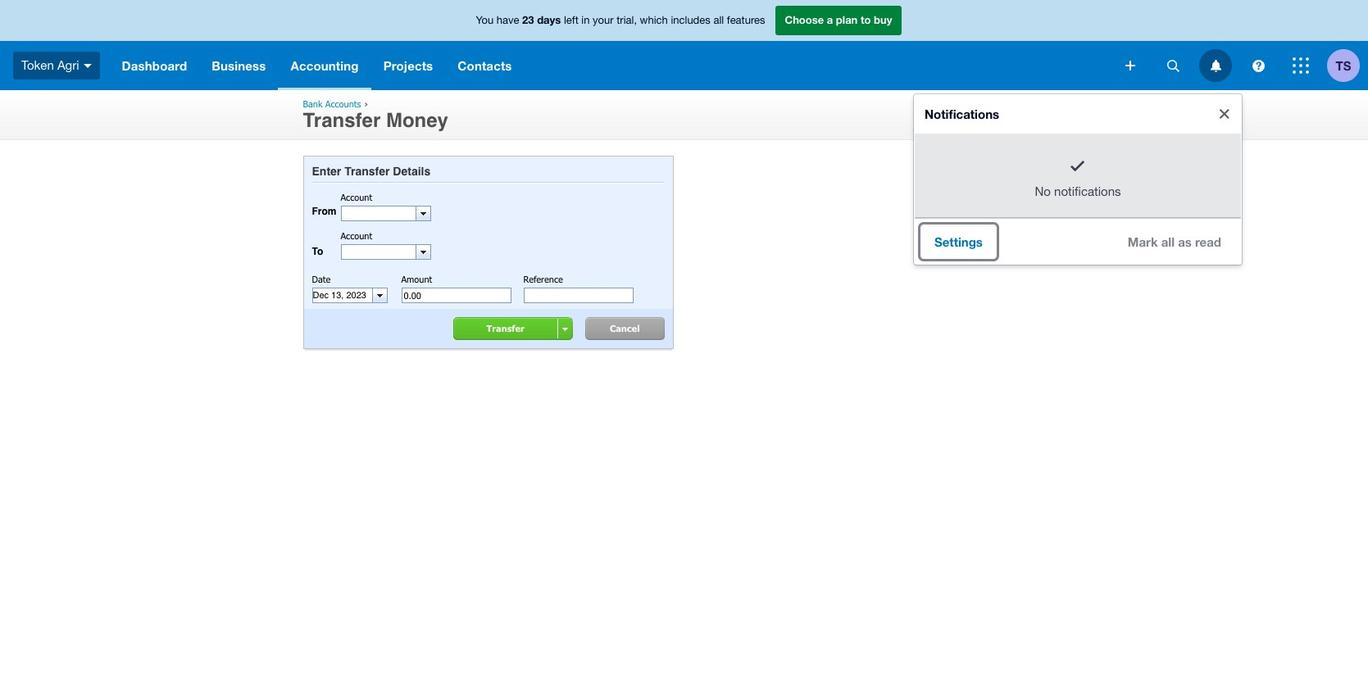 Task type: vqa. For each thing, say whether or not it's contained in the screenshot.
the No
yes



Task type: describe. For each thing, give the bounding box(es) containing it.
projects
[[383, 58, 433, 73]]

enter
[[312, 165, 341, 178]]

token agri button
[[0, 41, 109, 90]]

read
[[1195, 234, 1222, 249]]

svg image inside token agri popup button
[[83, 64, 91, 68]]

features
[[727, 14, 765, 26]]

23
[[522, 13, 534, 26]]

includes
[[671, 14, 711, 26]]

ts
[[1336, 58, 1351, 73]]

token agri
[[21, 58, 79, 72]]

bank accounts link
[[303, 98, 361, 109]]

Date text field
[[313, 289, 368, 303]]

details
[[393, 165, 431, 178]]

cancel link
[[591, 318, 664, 340]]

in
[[582, 14, 590, 26]]

choose a plan to buy
[[785, 13, 892, 26]]

account for account text box
[[341, 230, 372, 241]]

business
[[212, 58, 266, 73]]

›
[[364, 98, 368, 109]]

1 vertical spatial transfer
[[344, 165, 390, 178]]

Account text field
[[341, 207, 415, 221]]

token
[[21, 58, 54, 72]]

reference
[[523, 274, 563, 284]]

bank
[[303, 98, 323, 109]]

dashboard link
[[109, 41, 199, 90]]

accounting
[[291, 58, 359, 73]]

mark
[[1128, 234, 1158, 249]]

you
[[476, 14, 494, 26]]

plan
[[836, 13, 858, 26]]

contacts
[[458, 58, 512, 73]]

settings button
[[921, 225, 996, 258]]

to
[[312, 246, 323, 257]]

contacts button
[[445, 41, 524, 90]]

you have 23 days left in your trial, which includes all features
[[476, 13, 765, 26]]

choose
[[785, 13, 824, 26]]

Amount text field
[[401, 288, 511, 304]]

Reference text field
[[523, 288, 633, 304]]

dashboard
[[122, 58, 187, 73]]

cancel
[[610, 323, 640, 334]]

your
[[593, 14, 614, 26]]

bank accounts › transfer money
[[303, 98, 448, 132]]



Task type: locate. For each thing, give the bounding box(es) containing it.
days
[[537, 13, 561, 26]]

no
[[1035, 184, 1051, 198]]

transfer
[[303, 109, 381, 132], [344, 165, 390, 178], [487, 323, 525, 334]]

svg image
[[1293, 57, 1309, 74], [1167, 59, 1179, 72], [1252, 59, 1265, 72], [1126, 61, 1135, 71], [83, 64, 91, 68]]

account
[[341, 192, 372, 202], [341, 230, 372, 241]]

date
[[312, 274, 331, 284]]

no notifications
[[1035, 184, 1121, 198]]

projects button
[[371, 41, 445, 90]]

enter transfer details
[[312, 165, 431, 178]]

as
[[1178, 234, 1192, 249]]

accounts
[[325, 98, 361, 109]]

notifications
[[925, 107, 999, 121]]

all left as
[[1161, 234, 1175, 249]]

group inside banner
[[914, 94, 1242, 264]]

group
[[914, 94, 1242, 264]]

1 horizontal spatial all
[[1161, 234, 1175, 249]]

banner
[[0, 0, 1368, 264]]

all
[[714, 14, 724, 26], [1161, 234, 1175, 249]]

buy
[[874, 13, 892, 26]]

group containing notifications
[[914, 94, 1242, 264]]

which
[[640, 14, 668, 26]]

account for account text field
[[341, 192, 372, 202]]

amount
[[401, 274, 432, 284]]

settings
[[935, 234, 983, 249]]

banner containing ts
[[0, 0, 1368, 264]]

have
[[497, 14, 519, 26]]

all inside "you have 23 days left in your trial, which includes all features"
[[714, 14, 724, 26]]

account up account text box
[[341, 230, 372, 241]]

agri
[[57, 58, 79, 72]]

trial,
[[617, 14, 637, 26]]

to
[[861, 13, 871, 26]]

mark all as read button
[[1115, 225, 1235, 258]]

accounting button
[[278, 41, 371, 90]]

business button
[[199, 41, 278, 90]]

2 account from the top
[[341, 230, 372, 241]]

mark all as read
[[1128, 234, 1222, 249]]

transfer link
[[462, 318, 557, 340]]

2 vertical spatial transfer
[[487, 323, 525, 334]]

svg image
[[1210, 59, 1221, 72]]

all inside button
[[1161, 234, 1175, 249]]

account up account text field
[[341, 192, 372, 202]]

1 vertical spatial account
[[341, 230, 372, 241]]

left
[[564, 14, 579, 26]]

transfer inside bank accounts › transfer money
[[303, 109, 381, 132]]

1 account from the top
[[341, 192, 372, 202]]

notifications
[[1054, 184, 1121, 198]]

Account text field
[[341, 245, 415, 259]]

transfer inside transfer link
[[487, 323, 525, 334]]

from
[[312, 206, 337, 217]]

0 vertical spatial transfer
[[303, 109, 381, 132]]

0 horizontal spatial all
[[714, 14, 724, 26]]

all left features
[[714, 14, 724, 26]]

money
[[386, 109, 448, 132]]

a
[[827, 13, 833, 26]]

ts button
[[1327, 41, 1368, 90]]

0 vertical spatial all
[[714, 14, 724, 26]]

1 vertical spatial all
[[1161, 234, 1175, 249]]

0 vertical spatial account
[[341, 192, 372, 202]]



